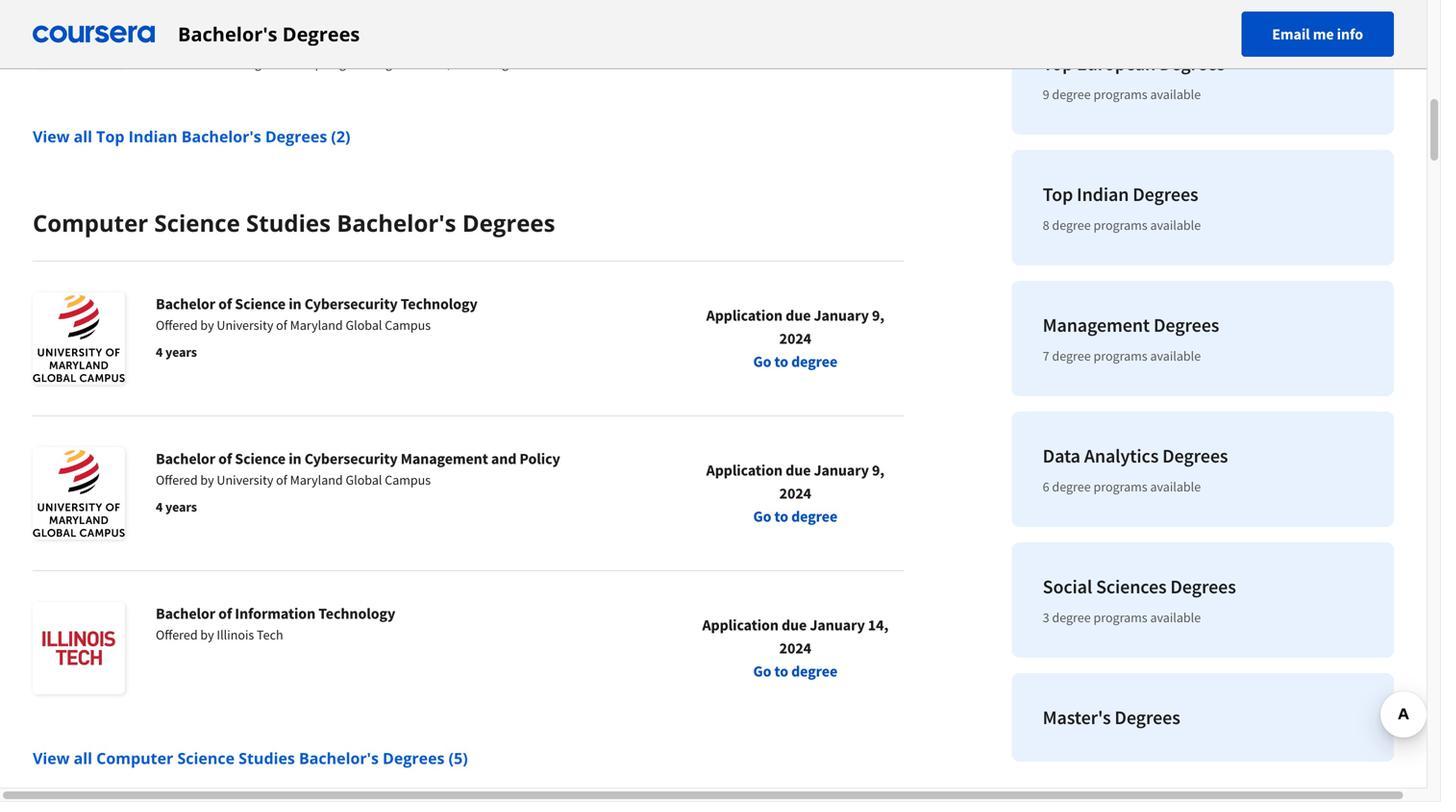 Task type: describe. For each thing, give the bounding box(es) containing it.
to for bachelor of information technology
[[775, 662, 789, 681]]

master's degrees link
[[1012, 673, 1394, 762]]

according
[[453, 54, 509, 72]]

programs for degrees
[[1094, 347, 1148, 364]]

2024 for technology
[[780, 329, 812, 348]]

info
[[1337, 25, 1364, 44]]

bachelor's degrees
[[178, 21, 360, 47]]

me
[[1313, 25, 1334, 44]]

go for management
[[753, 507, 772, 526]]

campus inside bachelor of science in cybersecurity management and policy offered by university of maryland global campus 4 years
[[385, 471, 431, 489]]

india's
[[264, 54, 301, 72]]

4-8 years
[[156, 26, 208, 44]]

degree inside the application due january 14, 2024 go to degree
[[792, 662, 838, 681]]

data
[[1043, 444, 1081, 468]]

view all top indian bachelor's degrees (2)
[[33, 126, 350, 147]]

4-
[[156, 26, 167, 44]]

global inside bachelor of science in cybersecurity technology offered by university of maryland global campus 4 years
[[346, 316, 382, 334]]

top for top european degrees
[[1043, 51, 1073, 75]]

january for technology
[[814, 306, 869, 325]]

offered inside bachelor of science in cybersecurity management and policy offered by university of maryland global campus 4 years
[[156, 471, 198, 489]]

years inside bachelor of science in cybersecurity technology offered by university of maryland global campus 4 years
[[165, 343, 197, 361]]

0 vertical spatial years
[[177, 26, 208, 44]]

0 vertical spatial computer
[[33, 207, 148, 238]]

application for management
[[706, 461, 783, 480]]

all for top
[[74, 126, 92, 147]]

9 degree programs available
[[1043, 86, 1201, 103]]

to for bachelor of science in cybersecurity technology
[[775, 352, 789, 371]]

by inside bachelor of science in cybersecurity management and policy offered by university of maryland global campus 4 years
[[200, 471, 214, 489]]

science inside bachelor of science in cybersecurity technology offered by university of maryland global campus 4 years
[[235, 294, 286, 314]]

2024 for management
[[780, 484, 812, 503]]

information
[[235, 604, 316, 623]]

maryland inside bachelor of science in cybersecurity technology offered by university of maryland global campus 4 years
[[290, 316, 343, 334]]

view all computer science studies bachelor's degrees (5) link
[[33, 748, 468, 768]]

email
[[1273, 25, 1310, 44]]

3
[[1043, 609, 1050, 626]]

available for sciences
[[1151, 609, 1201, 626]]

(2)
[[331, 126, 350, 147]]

application due january 9, 2024 go to degree for bachelor of science in cybersecurity technology
[[706, 306, 885, 371]]

institutes,
[[395, 54, 451, 72]]

view all computer science studies bachelor's degrees (5)
[[33, 748, 468, 768]]

available for european
[[1151, 86, 1201, 103]]

all for computer
[[74, 748, 92, 768]]

go inside the application due january 14, 2024 go to degree
[[753, 662, 772, 681]]

application due january 14, 2024 go to degree
[[702, 615, 889, 681]]

social
[[1043, 575, 1093, 599]]

bachelor for bachelor of science in cybersecurity management and policy
[[156, 449, 215, 468]]

campus inside bachelor of science in cybersecurity technology offered by university of maryland global campus 4 years
[[385, 316, 431, 334]]

maryland inside bachelor of science in cybersecurity management and policy offered by university of maryland global campus 4 years
[[290, 471, 343, 489]]

4 inside bachelor of science in cybersecurity technology offered by university of maryland global campus 4 years
[[156, 343, 163, 361]]

top indian degrees
[[1043, 182, 1199, 206]]

6 degree programs available
[[1043, 478, 1201, 495]]

programs for analytics
[[1094, 478, 1148, 495]]

6
[[1043, 478, 1050, 495]]

among
[[222, 54, 261, 72]]

social sciences degrees
[[1043, 575, 1236, 599]]

programs for european
[[1094, 86, 1148, 103]]

7
[[1043, 347, 1050, 364]]

master's degrees
[[1043, 705, 1181, 729]]

programs for sciences
[[1094, 609, 1148, 626]]

of for illinois
[[218, 604, 232, 623]]

bachelor inside the "bachelor of information technology offered by illinois tech"
[[156, 604, 215, 623]]

1 vertical spatial computer
[[96, 748, 173, 768]]

of for and
[[218, 449, 232, 468]]

university inside bachelor of science in cybersecurity technology offered by university of maryland global campus 4 years
[[217, 316, 273, 334]]

application for technology
[[706, 306, 783, 325]]

bachelor for bachelor of science in cybersecurity technology
[[156, 294, 215, 314]]



Task type: vqa. For each thing, say whether or not it's contained in the screenshot.
the bottom 4
yes



Task type: locate. For each thing, give the bounding box(es) containing it.
nirf
[[526, 54, 552, 72]]

0 vertical spatial 4
[[156, 343, 163, 361]]

3 bachelor from the top
[[156, 604, 215, 623]]

1 2024 from the top
[[780, 329, 812, 348]]

9, for bachelor of science in cybersecurity technology
[[872, 306, 885, 325]]

by inside bachelor of science in cybersecurity technology offered by university of maryland global campus 4 years
[[200, 316, 214, 334]]

2 vertical spatial offered
[[156, 626, 198, 643]]

indian institute of technology guwahati image
[[33, 0, 125, 68]]

0 vertical spatial cybersecurity
[[305, 294, 398, 314]]

bachelor of information technology offered by illinois tech
[[156, 604, 395, 643]]

2 vertical spatial 2024
[[780, 639, 812, 658]]

1 vertical spatial indian
[[1077, 182, 1129, 206]]

to inside the application due january 14, 2024 go to degree
[[775, 662, 789, 681]]

application inside the application due january 14, 2024 go to degree
[[702, 615, 779, 635]]

(5)
[[449, 748, 468, 768]]

2 vertical spatial years
[[165, 498, 197, 515]]

years inside bachelor of science in cybersecurity management and policy offered by university of maryland global campus 4 years
[[165, 498, 197, 515]]

available for indian
[[1151, 216, 1201, 234]]

available down management degrees
[[1151, 347, 1201, 364]]

january
[[814, 306, 869, 325], [814, 461, 869, 480], [810, 615, 865, 635]]

tech
[[257, 626, 283, 643]]

ranked
[[156, 54, 198, 72]]

0 vertical spatial bachelor
[[156, 294, 215, 314]]

technology
[[401, 294, 478, 314], [319, 604, 395, 623]]

bachelor of science in cybersecurity management and policy offered by university of maryland global campus 4 years
[[156, 449, 560, 515]]

programs down european
[[1094, 86, 1148, 103]]

1 vertical spatial 4
[[156, 498, 163, 515]]

technology inside the "bachelor of information technology offered by illinois tech"
[[319, 604, 395, 623]]

0 vertical spatial 8
[[167, 26, 174, 44]]

2 view from the top
[[33, 748, 70, 768]]

programs down analytics
[[1094, 478, 1148, 495]]

sciences
[[1096, 575, 1167, 599]]

1 go from the top
[[753, 352, 772, 371]]

1 in from the top
[[289, 294, 302, 314]]

2 campus from the top
[[385, 471, 431, 489]]

0 vertical spatial studies
[[246, 207, 331, 238]]

1 all from the top
[[74, 126, 92, 147]]

2023
[[555, 54, 582, 72]]

university of maryland global campus image
[[33, 292, 125, 385], [33, 447, 125, 540]]

2 vertical spatial top
[[1043, 182, 1073, 206]]

view
[[33, 126, 70, 147], [33, 748, 70, 768]]

management up the 7 degree programs available
[[1043, 313, 1150, 337]]

2 in from the top
[[289, 449, 302, 468]]

3 offered from the top
[[156, 626, 198, 643]]

8 degree programs available
[[1043, 216, 1201, 234]]

available down data analytics degrees
[[1151, 478, 1201, 495]]

january inside the application due january 14, 2024 go to degree
[[810, 615, 865, 635]]

8 inside list
[[1043, 216, 1050, 234]]

5 programs from the top
[[1094, 609, 1148, 626]]

2 vertical spatial bachelor
[[156, 604, 215, 623]]

1 vertical spatial top
[[96, 126, 125, 147]]

2 vertical spatial go
[[753, 662, 772, 681]]

list
[[1005, 0, 1402, 769]]

1 vertical spatial view
[[33, 748, 70, 768]]

1 vertical spatial campus
[[385, 471, 431, 489]]

0 vertical spatial global
[[346, 316, 382, 334]]

in inside bachelor of science in cybersecurity management and policy offered by university of maryland global campus 4 years
[[289, 449, 302, 468]]

1 vertical spatial 2024
[[780, 484, 812, 503]]

top
[[303, 54, 323, 72]]

8 up ranked at the top of page
[[167, 26, 174, 44]]

policy
[[520, 449, 560, 468]]

master's
[[1043, 705, 1111, 729]]

due for technology
[[786, 306, 811, 325]]

4 inside bachelor of science in cybersecurity management and policy offered by university of maryland global campus 4 years
[[156, 498, 163, 515]]

3 by from the top
[[200, 626, 214, 643]]

indian inside list
[[1077, 182, 1129, 206]]

1 offered from the top
[[156, 316, 198, 334]]

university inside bachelor of science in cybersecurity management and policy offered by university of maryland global campus 4 years
[[217, 471, 273, 489]]

1 vertical spatial january
[[814, 461, 869, 480]]

degree
[[1053, 86, 1091, 103], [1053, 216, 1091, 234], [1053, 347, 1091, 364], [792, 352, 838, 371], [1053, 478, 1091, 495], [792, 507, 838, 526], [1053, 609, 1091, 626], [792, 662, 838, 681]]

0 horizontal spatial indian
[[129, 126, 178, 147]]

all
[[74, 126, 92, 147], [74, 748, 92, 768]]

0 vertical spatial january
[[814, 306, 869, 325]]

offered inside bachelor of science in cybersecurity technology offered by university of maryland global campus 4 years
[[156, 316, 198, 334]]

programs down the sciences
[[1094, 609, 1148, 626]]

4 available from the top
[[1151, 478, 1201, 495]]

email me info
[[1273, 25, 1364, 44]]

due
[[786, 306, 811, 325], [786, 461, 811, 480], [782, 615, 807, 635]]

9
[[1043, 86, 1050, 103]]

1 horizontal spatial technology
[[401, 294, 478, 314]]

top for top indian degrees
[[1043, 182, 1073, 206]]

1 vertical spatial by
[[200, 471, 214, 489]]

2 2024 from the top
[[780, 484, 812, 503]]

indian up 8 degree programs available
[[1077, 182, 1129, 206]]

application due january 9, 2024 go to degree
[[706, 306, 885, 371], [706, 461, 885, 526]]

2024 inside the application due january 14, 2024 go to degree
[[780, 639, 812, 658]]

1 vertical spatial technology
[[319, 604, 395, 623]]

ranked 7th among india's top engineering institutes, according to nirf 2023
[[156, 54, 582, 72]]

in
[[289, 294, 302, 314], [289, 449, 302, 468]]

0 vertical spatial technology
[[401, 294, 478, 314]]

0 horizontal spatial technology
[[319, 604, 395, 623]]

2 bachelor from the top
[[156, 449, 215, 468]]

1 horizontal spatial indian
[[1077, 182, 1129, 206]]

cybersecurity for management
[[305, 449, 398, 468]]

university
[[217, 316, 273, 334], [217, 471, 273, 489]]

3 available from the top
[[1151, 347, 1201, 364]]

available
[[1151, 86, 1201, 103], [1151, 216, 1201, 234], [1151, 347, 1201, 364], [1151, 478, 1201, 495], [1151, 609, 1201, 626]]

1 university of maryland global campus image from the top
[[33, 292, 125, 385]]

0 vertical spatial campus
[[385, 316, 431, 334]]

computer
[[33, 207, 148, 238], [96, 748, 173, 768]]

to
[[511, 54, 523, 72], [775, 352, 789, 371], [775, 507, 789, 526], [775, 662, 789, 681]]

illinois tech image
[[33, 602, 125, 694]]

2 4 from the top
[[156, 498, 163, 515]]

2 vertical spatial by
[[200, 626, 214, 643]]

1 global from the top
[[346, 316, 382, 334]]

of
[[218, 294, 232, 314], [276, 316, 287, 334], [218, 449, 232, 468], [276, 471, 287, 489], [218, 604, 232, 623]]

data analytics degrees
[[1043, 444, 1228, 468]]

0 vertical spatial view
[[33, 126, 70, 147]]

bachelor of science in cybersecurity technology offered by university of maryland global campus 4 years
[[156, 294, 478, 361]]

1 horizontal spatial management
[[1043, 313, 1150, 337]]

and
[[491, 449, 517, 468]]

9, for bachelor of science in cybersecurity management and policy
[[872, 461, 885, 480]]

3 go from the top
[[753, 662, 772, 681]]

1 vertical spatial in
[[289, 449, 302, 468]]

application
[[706, 306, 783, 325], [706, 461, 783, 480], [702, 615, 779, 635]]

1 vertical spatial cybersecurity
[[305, 449, 398, 468]]

programs down management degrees
[[1094, 347, 1148, 364]]

available down social sciences degrees
[[1151, 609, 1201, 626]]

available down top european degrees
[[1151, 86, 1201, 103]]

0 vertical spatial due
[[786, 306, 811, 325]]

management inside bachelor of science in cybersecurity management and policy offered by university of maryland global campus 4 years
[[401, 449, 488, 468]]

1 bachelor from the top
[[156, 294, 215, 314]]

1 vertical spatial university of maryland global campus image
[[33, 447, 125, 540]]

1 vertical spatial bachelor
[[156, 449, 215, 468]]

maryland
[[290, 316, 343, 334], [290, 471, 343, 489]]

management
[[1043, 313, 1150, 337], [401, 449, 488, 468]]

european
[[1077, 51, 1156, 75]]

list item
[[1005, 0, 1402, 12]]

0 vertical spatial all
[[74, 126, 92, 147]]

14,
[[868, 615, 889, 635]]

bachelor's
[[178, 21, 278, 47], [182, 126, 261, 147], [337, 207, 456, 238], [299, 748, 379, 768]]

1 available from the top
[[1151, 86, 1201, 103]]

indian down ranked at the top of page
[[129, 126, 178, 147]]

0 vertical spatial indian
[[129, 126, 178, 147]]

1 vertical spatial offered
[[156, 471, 198, 489]]

0 vertical spatial offered
[[156, 316, 198, 334]]

indian
[[129, 126, 178, 147], [1077, 182, 1129, 206]]

1 vertical spatial all
[[74, 748, 92, 768]]

2024
[[780, 329, 812, 348], [780, 484, 812, 503], [780, 639, 812, 658]]

2 cybersecurity from the top
[[305, 449, 398, 468]]

2 programs from the top
[[1094, 216, 1148, 234]]

offered inside the "bachelor of information technology offered by illinois tech"
[[156, 626, 198, 643]]

1 vertical spatial 8
[[1043, 216, 1050, 234]]

january for management
[[814, 461, 869, 480]]

0 vertical spatial university
[[217, 316, 273, 334]]

cybersecurity for technology
[[305, 294, 398, 314]]

2 vertical spatial due
[[782, 615, 807, 635]]

management left and
[[401, 449, 488, 468]]

programs
[[1094, 86, 1148, 103], [1094, 216, 1148, 234], [1094, 347, 1148, 364], [1094, 478, 1148, 495], [1094, 609, 1148, 626]]

8 down top indian degrees in the right top of the page
[[1043, 216, 1050, 234]]

of for offered
[[218, 294, 232, 314]]

7 degree programs available
[[1043, 347, 1201, 364]]

engineering
[[325, 54, 392, 72]]

bachelor inside bachelor of science in cybersecurity management and policy offered by university of maryland global campus 4 years
[[156, 449, 215, 468]]

2 available from the top
[[1151, 216, 1201, 234]]

0 vertical spatial 9,
[[872, 306, 885, 325]]

1 vertical spatial maryland
[[290, 471, 343, 489]]

2 by from the top
[[200, 471, 214, 489]]

3 degree programs available
[[1043, 609, 1201, 626]]

1 vertical spatial application due january 9, 2024 go to degree
[[706, 461, 885, 526]]

2 university from the top
[[217, 471, 273, 489]]

2 university of maryland global campus image from the top
[[33, 447, 125, 540]]

1 horizontal spatial 8
[[1043, 216, 1050, 234]]

2 application due january 9, 2024 go to degree from the top
[[706, 461, 885, 526]]

of inside the "bachelor of information technology offered by illinois tech"
[[218, 604, 232, 623]]

1 vertical spatial studies
[[239, 748, 295, 768]]

offered
[[156, 316, 198, 334], [156, 471, 198, 489], [156, 626, 198, 643]]

0 vertical spatial go
[[753, 352, 772, 371]]

view for view all computer science studies bachelor's degrees (5)
[[33, 748, 70, 768]]

technology inside bachelor of science in cybersecurity technology offered by university of maryland global campus 4 years
[[401, 294, 478, 314]]

1 vertical spatial management
[[401, 449, 488, 468]]

2 go from the top
[[753, 507, 772, 526]]

list containing top european degrees
[[1005, 0, 1402, 769]]

2 all from the top
[[74, 748, 92, 768]]

studies
[[246, 207, 331, 238], [239, 748, 295, 768]]

2 9, from the top
[[872, 461, 885, 480]]

0 vertical spatial university of maryland global campus image
[[33, 292, 125, 385]]

5 available from the top
[[1151, 609, 1201, 626]]

1 university from the top
[[217, 316, 273, 334]]

cybersecurity
[[305, 294, 398, 314], [305, 449, 398, 468]]

due for management
[[786, 461, 811, 480]]

1 vertical spatial years
[[165, 343, 197, 361]]

4 programs from the top
[[1094, 478, 1148, 495]]

cybersecurity inside bachelor of science in cybersecurity technology offered by university of maryland global campus 4 years
[[305, 294, 398, 314]]

0 vertical spatial in
[[289, 294, 302, 314]]

science
[[154, 207, 240, 238], [235, 294, 286, 314], [235, 449, 286, 468], [177, 748, 235, 768]]

by inside the "bachelor of information technology offered by illinois tech"
[[200, 626, 214, 643]]

0 vertical spatial top
[[1043, 51, 1073, 75]]

university of maryland global campus image for bachelor of science in cybersecurity management and policy
[[33, 447, 125, 540]]

campus
[[385, 316, 431, 334], [385, 471, 431, 489]]

1 vertical spatial 9,
[[872, 461, 885, 480]]

2 global from the top
[[346, 471, 382, 489]]

in for management
[[289, 449, 302, 468]]

in inside bachelor of science in cybersecurity technology offered by university of maryland global campus 4 years
[[289, 294, 302, 314]]

due inside the application due january 14, 2024 go to degree
[[782, 615, 807, 635]]

analytics
[[1085, 444, 1159, 468]]

2 offered from the top
[[156, 471, 198, 489]]

1 vertical spatial university
[[217, 471, 273, 489]]

9,
[[872, 306, 885, 325], [872, 461, 885, 480]]

to for bachelor of science in cybersecurity management and policy
[[775, 507, 789, 526]]

1 vertical spatial go
[[753, 507, 772, 526]]

degrees
[[283, 21, 360, 47], [1160, 51, 1225, 75], [265, 126, 327, 147], [1133, 182, 1199, 206], [462, 207, 555, 238], [1154, 313, 1220, 337], [1163, 444, 1228, 468], [1171, 575, 1236, 599], [1115, 705, 1181, 729], [383, 748, 445, 768]]

email me info button
[[1242, 12, 1394, 57]]

cybersecurity inside bachelor of science in cybersecurity management and policy offered by university of maryland global campus 4 years
[[305, 449, 398, 468]]

1 9, from the top
[[872, 306, 885, 325]]

3 2024 from the top
[[780, 639, 812, 658]]

2 vertical spatial application
[[702, 615, 779, 635]]

university of maryland global campus image for bachelor of science in cybersecurity technology
[[33, 292, 125, 385]]

4
[[156, 343, 163, 361], [156, 498, 163, 515]]

bachelor
[[156, 294, 215, 314], [156, 449, 215, 468], [156, 604, 215, 623]]

1 4 from the top
[[156, 343, 163, 361]]

0 vertical spatial 2024
[[780, 329, 812, 348]]

view all top indian bachelor's degrees (2) link
[[33, 126, 350, 147]]

science inside bachelor of science in cybersecurity management and policy offered by university of maryland global campus 4 years
[[235, 449, 286, 468]]

coursera image
[[33, 19, 155, 50]]

view for view all top indian bachelor's degrees (2)
[[33, 126, 70, 147]]

1 view from the top
[[33, 126, 70, 147]]

1 cybersecurity from the top
[[305, 294, 398, 314]]

0 vertical spatial management
[[1043, 313, 1150, 337]]

in for technology
[[289, 294, 302, 314]]

0 vertical spatial maryland
[[290, 316, 343, 334]]

management degrees
[[1043, 313, 1220, 337]]

available for analytics
[[1151, 478, 1201, 495]]

7th
[[201, 54, 219, 72]]

1 campus from the top
[[385, 316, 431, 334]]

0 vertical spatial application due january 9, 2024 go to degree
[[706, 306, 885, 371]]

2 maryland from the top
[[290, 471, 343, 489]]

management inside list
[[1043, 313, 1150, 337]]

0 vertical spatial by
[[200, 316, 214, 334]]

3 programs from the top
[[1094, 347, 1148, 364]]

8
[[167, 26, 174, 44], [1043, 216, 1050, 234]]

go for technology
[[753, 352, 772, 371]]

programs for indian
[[1094, 216, 1148, 234]]

programs down top indian degrees in the right top of the page
[[1094, 216, 1148, 234]]

top
[[1043, 51, 1073, 75], [96, 126, 125, 147], [1043, 182, 1073, 206]]

application due january 9, 2024 go to degree for bachelor of science in cybersecurity management and policy
[[706, 461, 885, 526]]

1 by from the top
[[200, 316, 214, 334]]

global inside bachelor of science in cybersecurity management and policy offered by university of maryland global campus 4 years
[[346, 471, 382, 489]]

years
[[177, 26, 208, 44], [165, 343, 197, 361], [165, 498, 197, 515]]

0 horizontal spatial management
[[401, 449, 488, 468]]

available down top indian degrees in the right top of the page
[[1151, 216, 1201, 234]]

2 vertical spatial january
[[810, 615, 865, 635]]

by
[[200, 316, 214, 334], [200, 471, 214, 489], [200, 626, 214, 643]]

go
[[753, 352, 772, 371], [753, 507, 772, 526], [753, 662, 772, 681]]

1 vertical spatial due
[[786, 461, 811, 480]]

illinois
[[217, 626, 254, 643]]

global
[[346, 316, 382, 334], [346, 471, 382, 489]]

1 maryland from the top
[[290, 316, 343, 334]]

available for degrees
[[1151, 347, 1201, 364]]

0 vertical spatial application
[[706, 306, 783, 325]]

1 application due january 9, 2024 go to degree from the top
[[706, 306, 885, 371]]

computer science studies bachelor's degrees
[[33, 207, 555, 238]]

bachelor inside bachelor of science in cybersecurity technology offered by university of maryland global campus 4 years
[[156, 294, 215, 314]]

1 vertical spatial application
[[706, 461, 783, 480]]

0 horizontal spatial 8
[[167, 26, 174, 44]]

1 vertical spatial global
[[346, 471, 382, 489]]

1 programs from the top
[[1094, 86, 1148, 103]]

top european degrees
[[1043, 51, 1225, 75]]



